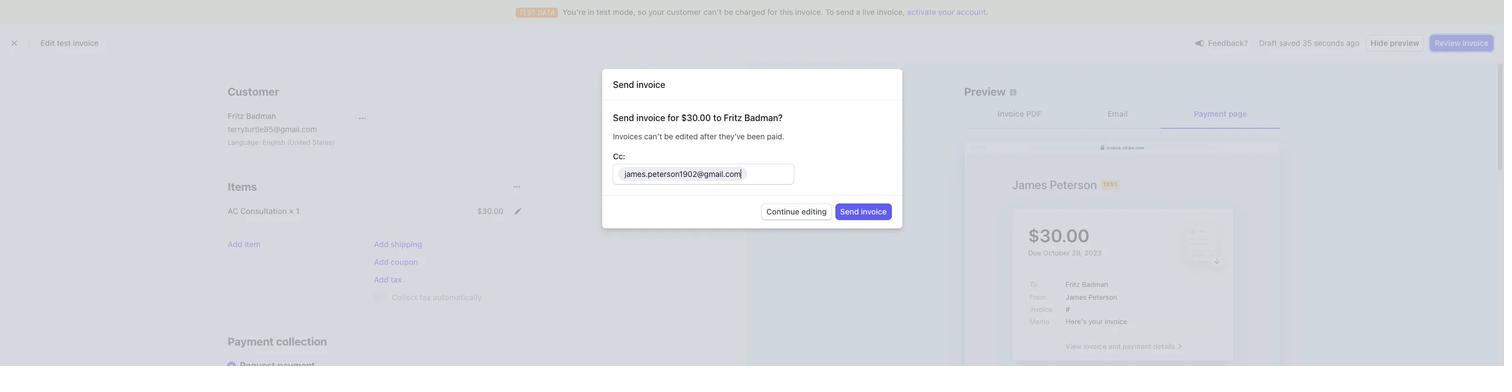 Task type: vqa. For each thing, say whether or not it's contained in the screenshot.
right your
yes



Task type: describe. For each thing, give the bounding box(es) containing it.
preview
[[965, 85, 1006, 98]]

add tax
[[374, 275, 402, 285]]

1 horizontal spatial be
[[724, 7, 734, 17]]

feedback? button
[[1191, 35, 1253, 51]]

0 vertical spatial $30.00
[[682, 113, 711, 123]]

ac consultation × 1
[[228, 207, 300, 216]]

payment for payment collection
[[228, 336, 274, 349]]

tab list containing invoice pdf
[[965, 100, 1281, 129]]

1 vertical spatial send
[[613, 113, 634, 123]]

english
[[263, 139, 285, 147]]

fritz badman terryturtle85@gmail.com language: english (united states)
[[228, 111, 335, 147]]

invoice pdf
[[998, 109, 1042, 119]]

you're in test mode, so your customer can't be charged for this invoice. to send a live invoice, activate your account .
[[563, 7, 989, 17]]

editing
[[802, 207, 827, 217]]

35
[[1303, 38, 1313, 48]]

0 vertical spatial can't
[[704, 7, 722, 17]]

1 vertical spatial for
[[668, 113, 679, 123]]

continue
[[767, 207, 800, 217]]

(united
[[287, 139, 310, 147]]

collect
[[392, 293, 418, 303]]

invoices can't be edited after they've been paid.
[[613, 132, 785, 141]]

states)
[[312, 139, 335, 147]]

shipping
[[391, 240, 422, 249]]

item
[[244, 240, 261, 249]]

payment page
[[1194, 109, 1247, 119]]

hide preview button
[[1367, 35, 1424, 51]]

send invoice button
[[836, 204, 892, 220]]

2 your from the left
[[939, 7, 955, 17]]

items
[[228, 181, 257, 193]]

badman
[[246, 111, 276, 121]]

tax for add
[[391, 275, 402, 285]]

feedback?
[[1209, 38, 1249, 47]]

1
[[296, 207, 300, 216]]

continue editing
[[767, 207, 827, 217]]

send
[[837, 7, 854, 17]]

page
[[1229, 109, 1247, 119]]

account
[[957, 7, 987, 17]]

edit test invoice
[[40, 38, 99, 48]]

add for add coupon
[[374, 258, 389, 267]]

add for add shipping
[[374, 240, 389, 249]]

0 vertical spatial send
[[613, 80, 634, 90]]

review invoice
[[1435, 38, 1489, 48]]

they've
[[719, 132, 745, 141]]

seconds
[[1315, 38, 1345, 48]]

send invoice inside button
[[841, 207, 887, 217]]

you're
[[563, 7, 586, 17]]

add shipping button
[[374, 239, 422, 251]]

add tax button
[[374, 275, 402, 286]]

automatically
[[433, 293, 482, 303]]

.
[[987, 7, 989, 17]]

tax for collect
[[420, 293, 431, 303]]

invoices
[[613, 132, 642, 141]]

add for add tax
[[374, 275, 389, 285]]

add coupon button
[[374, 257, 418, 268]]

a
[[856, 7, 861, 17]]

draft
[[1260, 38, 1278, 48]]

language:
[[228, 139, 261, 147]]

edit
[[40, 38, 55, 48]]

activate your account link
[[907, 7, 987, 18]]

mode,
[[613, 7, 636, 17]]

add for add item
[[228, 240, 242, 249]]

review invoice button
[[1431, 35, 1494, 51]]



Task type: locate. For each thing, give the bounding box(es) containing it.
1 vertical spatial test
[[57, 38, 71, 48]]

$30.00
[[682, 113, 711, 123], [477, 207, 504, 216]]

ago
[[1347, 38, 1360, 48]]

invoice
[[73, 38, 99, 48], [1464, 38, 1489, 48], [637, 80, 666, 90], [637, 113, 666, 123], [861, 207, 887, 217]]

so
[[638, 7, 647, 17]]

fritz right to
[[724, 113, 743, 123]]

to
[[714, 113, 722, 123]]

collection
[[276, 336, 327, 349]]

1 horizontal spatial $30.00
[[682, 113, 711, 123]]

0 horizontal spatial tax
[[391, 275, 402, 285]]

collect tax automatically
[[392, 293, 482, 303]]

preview
[[1391, 38, 1420, 48]]

after
[[700, 132, 717, 141]]

can't right invoices
[[645, 132, 662, 141]]

svg image for customer
[[359, 115, 366, 122]]

add coupon
[[374, 258, 418, 267]]

payment collection
[[228, 336, 327, 349]]

payment left page
[[1194, 109, 1227, 119]]

james.peterson1902@gmail.com
[[625, 169, 741, 179]]

draft saved 35 seconds ago
[[1260, 38, 1360, 48]]

0 vertical spatial test
[[597, 7, 611, 17]]

1 vertical spatial be
[[665, 132, 674, 141]]

pdf
[[1026, 109, 1042, 119]]

1 your from the left
[[649, 7, 665, 17]]

1 horizontal spatial can't
[[704, 7, 722, 17]]

test
[[597, 7, 611, 17], [57, 38, 71, 48]]

invoice.
[[796, 7, 824, 17]]

send invoice right editing
[[841, 207, 887, 217]]

add
[[228, 240, 242, 249], [374, 240, 389, 249], [374, 258, 389, 267], [374, 275, 389, 285]]

0 horizontal spatial svg image
[[359, 115, 366, 122]]

1 horizontal spatial your
[[939, 7, 955, 17]]

in
[[588, 7, 595, 17]]

your
[[649, 7, 665, 17], [939, 7, 955, 17]]

this
[[780, 7, 794, 17]]

be left edited at the left of the page
[[665, 132, 674, 141]]

consultation
[[240, 207, 287, 216]]

be left charged
[[724, 7, 734, 17]]

1 vertical spatial can't
[[645, 132, 662, 141]]

hide
[[1371, 38, 1389, 48]]

0 horizontal spatial send invoice
[[613, 80, 666, 90]]

fritz left badman
[[228, 111, 244, 121]]

1 horizontal spatial send invoice
[[841, 207, 887, 217]]

tax
[[391, 275, 402, 285], [420, 293, 431, 303]]

send inside send invoice button
[[841, 207, 859, 217]]

terryturtle85@gmail.com
[[228, 125, 317, 134]]

charged
[[736, 7, 766, 17]]

paid.
[[767, 132, 785, 141]]

0 horizontal spatial $30.00
[[477, 207, 504, 216]]

ac
[[228, 207, 238, 216]]

add up add tax
[[374, 258, 389, 267]]

2 vertical spatial send
[[841, 207, 859, 217]]

add up add coupon
[[374, 240, 389, 249]]

add item
[[228, 240, 261, 249]]

can't
[[704, 7, 722, 17], [645, 132, 662, 141]]

coupon
[[391, 258, 418, 267]]

0 horizontal spatial can't
[[645, 132, 662, 141]]

invoice,
[[877, 7, 905, 17]]

fritz inside fritz badman terryturtle85@gmail.com language: english (united states)
[[228, 111, 244, 121]]

review
[[1435, 38, 1462, 48]]

fritz
[[228, 111, 244, 121], [724, 113, 743, 123]]

send invoice up invoices
[[613, 80, 666, 90]]

0 vertical spatial svg image
[[359, 115, 366, 122]]

live
[[863, 7, 875, 17]]

1 vertical spatial send invoice
[[841, 207, 887, 217]]

badman?
[[745, 113, 783, 123]]

be
[[724, 7, 734, 17], [665, 132, 674, 141]]

send invoice
[[613, 80, 666, 90], [841, 207, 887, 217]]

1 vertical spatial svg image
[[515, 208, 522, 215]]

send invoice for $30.00 to fritz badman?
[[613, 113, 783, 123]]

saved
[[1280, 38, 1301, 48]]

1 horizontal spatial fritz
[[724, 113, 743, 123]]

add down add coupon button
[[374, 275, 389, 285]]

1 horizontal spatial tax
[[420, 293, 431, 303]]

add inside button
[[374, 275, 389, 285]]

your right activate
[[939, 7, 955, 17]]

invoice.stripe.com
[[1107, 145, 1144, 150]]

james.peterson1902@gmail.com text field
[[618, 167, 790, 181]]

0 horizontal spatial be
[[665, 132, 674, 141]]

0 horizontal spatial payment
[[228, 336, 274, 349]]

0 horizontal spatial your
[[649, 7, 665, 17]]

tax inside button
[[391, 275, 402, 285]]

svg image for ac consultation
[[515, 208, 522, 215]]

0 vertical spatial for
[[768, 7, 778, 17]]

for
[[768, 7, 778, 17], [668, 113, 679, 123]]

test right in
[[597, 7, 611, 17]]

1 vertical spatial payment
[[228, 336, 274, 349]]

activate
[[907, 7, 937, 17]]

tab list
[[965, 100, 1281, 129]]

0 horizontal spatial for
[[668, 113, 679, 123]]

email
[[1108, 109, 1128, 119]]

1 vertical spatial $30.00
[[477, 207, 504, 216]]

tax right collect
[[420, 293, 431, 303]]

for left this
[[768, 7, 778, 17]]

0 vertical spatial payment
[[1194, 109, 1227, 119]]

for up edited at the left of the page
[[668, 113, 679, 123]]

×
[[289, 207, 294, 216]]

add shipping
[[374, 240, 422, 249]]

add left item
[[228, 240, 242, 249]]

payment for payment page
[[1194, 109, 1227, 119]]

0 vertical spatial tax
[[391, 275, 402, 285]]

cc:
[[613, 152, 626, 161]]

can't right customer
[[704, 7, 722, 17]]

0 vertical spatial be
[[724, 7, 734, 17]]

1 horizontal spatial payment
[[1194, 109, 1227, 119]]

customer
[[667, 7, 702, 17]]

customer
[[228, 85, 279, 98]]

svg image
[[359, 115, 366, 122], [515, 208, 522, 215]]

to
[[826, 7, 835, 17]]

1 horizontal spatial for
[[768, 7, 778, 17]]

continue editing button
[[762, 204, 832, 220]]

been
[[747, 132, 765, 141]]

1 horizontal spatial svg image
[[515, 208, 522, 215]]

tax down add coupon button
[[391, 275, 402, 285]]

test right edit
[[57, 38, 71, 48]]

payment left the collection
[[228, 336, 274, 349]]

1 vertical spatial tax
[[420, 293, 431, 303]]

edited
[[676, 132, 698, 141]]

0 horizontal spatial test
[[57, 38, 71, 48]]

hide preview
[[1371, 38, 1420, 48]]

0 horizontal spatial fritz
[[228, 111, 244, 121]]

invoice
[[998, 109, 1024, 119]]

your right so on the left of page
[[649, 7, 665, 17]]

add item button
[[228, 239, 261, 251]]

send
[[613, 80, 634, 90], [613, 113, 634, 123], [841, 207, 859, 217]]

1 horizontal spatial test
[[597, 7, 611, 17]]

payment
[[1194, 109, 1227, 119], [228, 336, 274, 349]]

0 vertical spatial send invoice
[[613, 80, 666, 90]]



